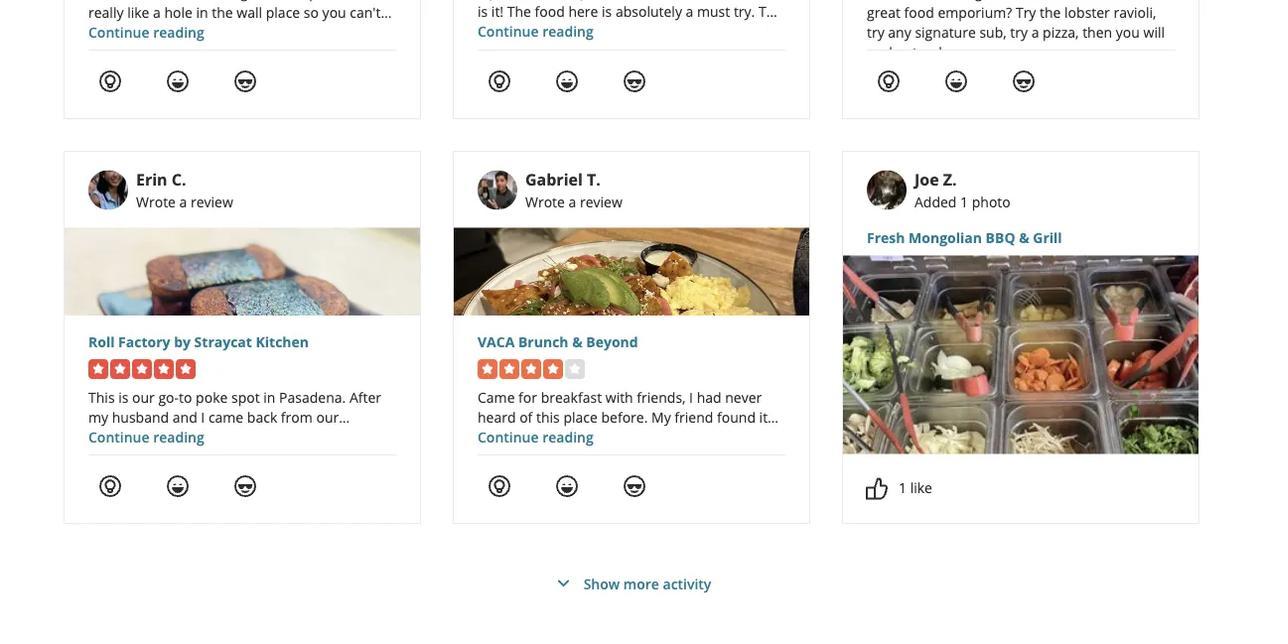 Task type: describe. For each thing, give the bounding box(es) containing it.
like
[[910, 479, 932, 498]]

beyond
[[586, 332, 638, 351]]

roll factory by straycat kitchen link
[[88, 332, 396, 352]]

does
[[867, 0, 900, 2]]

bbq
[[986, 229, 1015, 247]]

a up ravioli,
[[1130, 0, 1137, 2]]

1 try from the left
[[867, 23, 884, 41]]

added
[[914, 192, 957, 211]]

24 useful v2 image
[[877, 70, 901, 94]]

joe z. added 1 photo
[[914, 169, 1011, 211]]

mongolian
[[909, 229, 982, 247]]

show more activity
[[583, 575, 711, 593]]

fresh mongolian bbq & grill
[[867, 229, 1062, 247]]

2 try from the left
[[1010, 23, 1028, 41]]

vaca brunch & beyond link
[[478, 332, 785, 352]]

roll
[[88, 332, 115, 351]]

fresh mongolian bbq & grill link
[[867, 228, 1175, 248]]

lobster
[[1064, 3, 1110, 22]]

gabriel
[[525, 169, 583, 190]]

straycat
[[194, 332, 252, 351]]

activity
[[663, 575, 711, 593]]

4 star rating image
[[478, 360, 585, 379]]

1 horizontal spatial &
[[1019, 229, 1029, 247]]

5 star rating image
[[88, 360, 196, 379]]

lincoln
[[903, 0, 950, 2]]

even
[[1006, 0, 1037, 2]]

review for t.
[[580, 192, 622, 211]]

1 inside joe z. added 1 photo
[[960, 192, 968, 211]]

does lincoln heights even deserve such a great food emporium? try the lobster ravioli, try any signature sub, try a pizza, then you will understand.
[[867, 0, 1165, 61]]

0 horizontal spatial &
[[572, 332, 583, 351]]

will
[[1143, 23, 1165, 41]]

wrote for erin
[[136, 192, 176, 211]]

heights
[[953, 0, 1003, 2]]

show
[[583, 575, 620, 593]]

gabriel t. link
[[525, 169, 601, 190]]

understand.
[[867, 42, 946, 61]]

such
[[1096, 0, 1126, 2]]

like feed item image
[[865, 477, 889, 501]]

a inside gabriel t. wrote a review
[[569, 192, 576, 211]]



Task type: locate. For each thing, give the bounding box(es) containing it.
1 wrote from the left
[[136, 192, 176, 211]]

1 horizontal spatial 1
[[960, 192, 968, 211]]

1 horizontal spatial wrote
[[525, 192, 565, 211]]

24 chevron down v2 image
[[552, 572, 576, 596]]

1 left photo
[[960, 192, 968, 211]]

any
[[888, 23, 911, 41]]

roll factory by straycat kitchen
[[88, 332, 309, 351]]

the
[[1040, 3, 1061, 22]]

factory
[[118, 332, 170, 351]]

photo of gabriel t. image
[[478, 170, 517, 210]]

& right brunch
[[572, 332, 583, 351]]

by
[[174, 332, 191, 351]]

gabriel t. wrote a review
[[525, 169, 622, 211]]

emporium?
[[938, 3, 1012, 22]]

24 funny v2 image
[[944, 70, 968, 94], [555, 475, 579, 499]]

24 cool v2 image
[[233, 70, 257, 94], [623, 70, 646, 94], [1012, 70, 1036, 94], [233, 475, 257, 499], [623, 475, 646, 499]]

c.
[[172, 169, 186, 190]]

0 vertical spatial 1
[[960, 192, 968, 211]]

photo of joe z. image
[[867, 170, 907, 210]]

photo
[[972, 192, 1011, 211]]

0 horizontal spatial 1
[[899, 479, 907, 498]]

1 review from the left
[[191, 192, 233, 211]]

erin
[[136, 169, 167, 190]]

wrote for gabriel
[[525, 192, 565, 211]]

t.
[[587, 169, 601, 190]]

review for c.
[[191, 192, 233, 211]]

review inside erin c. wrote a review
[[191, 192, 233, 211]]

0 horizontal spatial review
[[191, 192, 233, 211]]

reading
[[542, 22, 593, 41], [153, 23, 204, 41], [153, 428, 204, 447], [542, 428, 593, 447]]

wrote inside gabriel t. wrote a review
[[525, 192, 565, 211]]

joe
[[914, 169, 939, 190]]

you
[[1116, 23, 1140, 41]]

erin c. link
[[136, 169, 186, 190]]

great
[[867, 3, 901, 22]]

deserve
[[1041, 0, 1092, 2]]

pizza,
[[1043, 23, 1079, 41]]

continue reading button
[[478, 22, 593, 41], [88, 23, 204, 41], [88, 428, 204, 447], [478, 428, 593, 447]]

24 funny v2 image
[[166, 70, 190, 94], [555, 70, 579, 94], [166, 475, 190, 499]]

1 like
[[899, 479, 932, 498]]

show more activity button
[[552, 572, 711, 596]]

continue
[[478, 22, 539, 41], [88, 23, 149, 41], [88, 428, 149, 447], [478, 428, 539, 447]]

then
[[1082, 23, 1112, 41]]

a
[[1130, 0, 1137, 2], [1031, 23, 1039, 41], [179, 192, 187, 211], [569, 192, 576, 211]]

a down c. at the top left of the page
[[179, 192, 187, 211]]

0 horizontal spatial 24 funny v2 image
[[555, 475, 579, 499]]

signature
[[915, 23, 976, 41]]

0 horizontal spatial wrote
[[136, 192, 176, 211]]

food
[[904, 3, 934, 22]]

brunch
[[518, 332, 568, 351]]

vaca brunch & beyond
[[478, 332, 638, 351]]

kitchen
[[256, 332, 309, 351]]

try down great
[[867, 23, 884, 41]]

more
[[623, 575, 659, 593]]

1 left like
[[899, 479, 907, 498]]

1 vertical spatial &
[[572, 332, 583, 351]]

try
[[1016, 3, 1036, 22]]

review inside gabriel t. wrote a review
[[580, 192, 622, 211]]

grill
[[1033, 229, 1062, 247]]

&
[[1019, 229, 1029, 247], [572, 332, 583, 351]]

wrote down erin
[[136, 192, 176, 211]]

sub,
[[979, 23, 1007, 41]]

review
[[191, 192, 233, 211], [580, 192, 622, 211]]

& left grill
[[1019, 229, 1029, 247]]

joe z. link
[[914, 169, 957, 190]]

a down try
[[1031, 23, 1039, 41]]

24 useful v2 image
[[98, 70, 122, 94], [488, 70, 511, 94], [98, 475, 122, 499], [488, 475, 511, 499]]

z.
[[943, 169, 957, 190]]

continue reading
[[478, 22, 593, 41], [88, 23, 204, 41], [88, 428, 204, 447], [478, 428, 593, 447]]

wrote
[[136, 192, 176, 211], [525, 192, 565, 211]]

vaca
[[478, 332, 515, 351]]

erin c. wrote a review
[[136, 169, 233, 211]]

24 funny v2 image up 24 chevron down v2 'image'
[[555, 475, 579, 499]]

a down gabriel t. link
[[569, 192, 576, 211]]

fresh
[[867, 229, 905, 247]]

0 horizontal spatial try
[[867, 23, 884, 41]]

wrote down gabriel on the top of the page
[[525, 192, 565, 211]]

a inside erin c. wrote a review
[[179, 192, 187, 211]]

try
[[867, 23, 884, 41], [1010, 23, 1028, 41]]

2 wrote from the left
[[525, 192, 565, 211]]

1
[[960, 192, 968, 211], [899, 479, 907, 498]]

1 vertical spatial 24 funny v2 image
[[555, 475, 579, 499]]

1 horizontal spatial 24 funny v2 image
[[944, 70, 968, 94]]

1 horizontal spatial review
[[580, 192, 622, 211]]

2 review from the left
[[580, 192, 622, 211]]

photo of erin c. image
[[88, 170, 128, 210]]

0 vertical spatial 24 funny v2 image
[[944, 70, 968, 94]]

24 funny v2 image down signature
[[944, 70, 968, 94]]

1 vertical spatial 1
[[899, 479, 907, 498]]

0 vertical spatial &
[[1019, 229, 1029, 247]]

wrote inside erin c. wrote a review
[[136, 192, 176, 211]]

1 horizontal spatial try
[[1010, 23, 1028, 41]]

try down try
[[1010, 23, 1028, 41]]

ravioli,
[[1114, 3, 1156, 22]]



Task type: vqa. For each thing, say whether or not it's contained in the screenshot.
"REVIEW" inside the 'erin c. wrote a review'
yes



